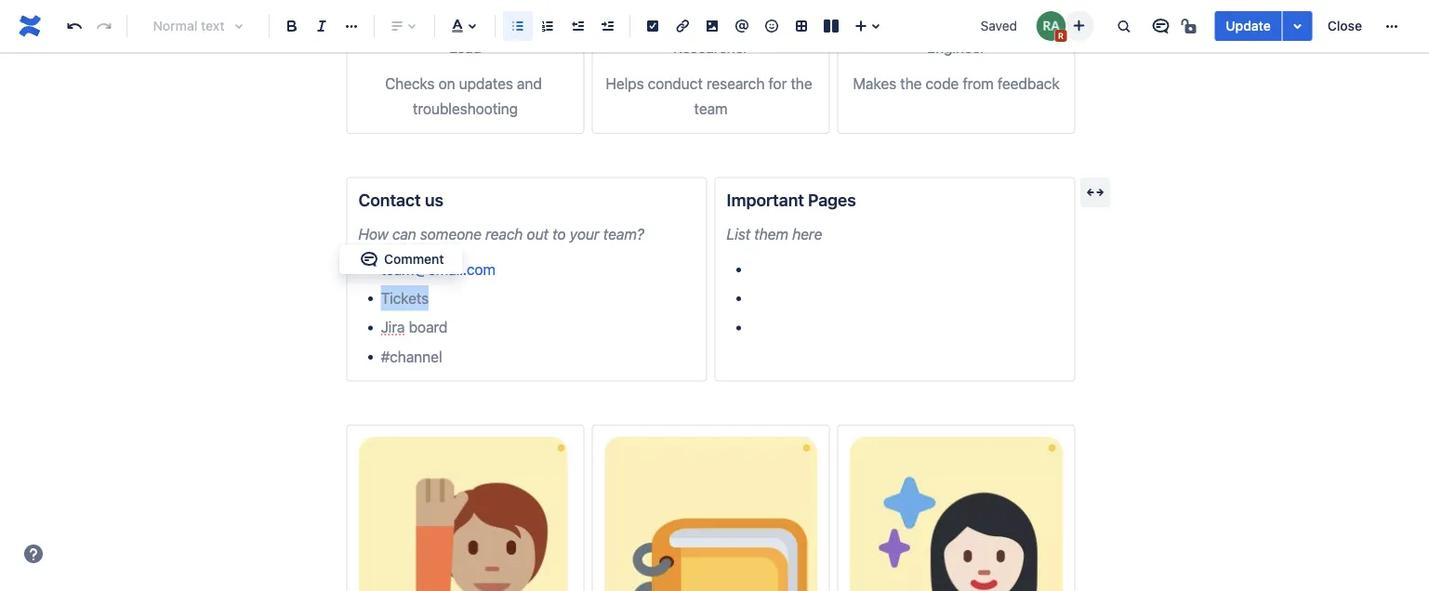 Task type: describe. For each thing, give the bounding box(es) containing it.
pages
[[808, 190, 856, 210]]

them
[[754, 225, 788, 243]]

updates
[[459, 75, 513, 92]]

more formatting image
[[340, 15, 363, 37]]

researcher
[[673, 38, 749, 56]]

tickets
[[381, 289, 429, 307]]

comment
[[384, 252, 444, 267]]

comment icon image
[[1150, 15, 1172, 37]]

mention image
[[731, 15, 753, 37]]

emoji image
[[761, 15, 783, 37]]

team@email.com link
[[381, 260, 496, 278]]

here
[[792, 225, 822, 243]]

how
[[358, 225, 388, 243]]

comment image
[[358, 248, 380, 271]]

jira board
[[381, 319, 448, 336]]

bold ⌘b image
[[281, 15, 303, 37]]

can
[[392, 225, 416, 243]]

important pages
[[727, 190, 856, 210]]

no restrictions image
[[1179, 15, 1202, 37]]

team@email.com
[[381, 260, 496, 278]]

undo ⌘z image
[[63, 15, 86, 37]]

help image
[[22, 543, 45, 565]]

checks
[[385, 75, 435, 92]]

contact us
[[358, 190, 443, 210]]

update button
[[1215, 11, 1282, 41]]

lead
[[449, 38, 482, 56]]

and
[[517, 75, 542, 92]]

action item image
[[642, 15, 664, 37]]

out
[[527, 225, 549, 243]]

2 the from the left
[[900, 75, 922, 92]]

link image
[[671, 15, 694, 37]]

code
[[926, 75, 959, 92]]

jira
[[381, 319, 405, 336]]

numbered list ⌘⇧7 image
[[536, 15, 559, 37]]

conduct
[[648, 75, 703, 92]]

list them here
[[727, 225, 822, 243]]

contact
[[358, 190, 421, 210]]

board
[[409, 319, 448, 336]]

comment button
[[347, 248, 455, 271]]

makes the code from feedback
[[853, 75, 1060, 92]]

research
[[707, 75, 765, 92]]



Task type: locate. For each thing, give the bounding box(es) containing it.
troubleshooting
[[413, 100, 518, 118]]

table image
[[790, 15, 813, 37]]

0 horizontal spatial the
[[791, 75, 812, 92]]

engineer
[[927, 38, 986, 56]]

your
[[570, 225, 599, 243]]

outdent ⇧tab image
[[566, 15, 589, 37]]

update
[[1226, 18, 1271, 33]]

team?
[[603, 225, 644, 243]]

more image
[[1381, 15, 1403, 37]]

checks on updates and troubleshooting
[[385, 75, 546, 118]]

list
[[727, 225, 750, 243]]

layouts image
[[820, 15, 842, 37]]

makes
[[853, 75, 896, 92]]

#channel
[[381, 348, 442, 365]]

how can someone reach out to your team?
[[358, 225, 644, 243]]

invite to edit image
[[1068, 14, 1090, 37]]

team
[[694, 100, 728, 118]]

helps
[[606, 75, 644, 92]]

go wide image
[[1084, 181, 1106, 204]]

1 horizontal spatial the
[[900, 75, 922, 92]]

important
[[727, 190, 804, 210]]

from
[[963, 75, 994, 92]]

the inside helps conduct research for the team
[[791, 75, 812, 92]]

redo ⌘⇧z image
[[93, 15, 115, 37]]

1 the from the left
[[791, 75, 812, 92]]

helps conduct research for the team
[[606, 75, 816, 118]]

adjust update settings image
[[1287, 15, 1309, 37]]

close
[[1327, 18, 1362, 33]]

the
[[791, 75, 812, 92], [900, 75, 922, 92]]

find and replace image
[[1112, 15, 1135, 37]]

feedback
[[998, 75, 1060, 92]]

to
[[552, 225, 566, 243]]

ruby anderson image
[[1036, 11, 1066, 41]]

indent tab image
[[596, 15, 618, 37]]

close button
[[1316, 11, 1373, 41]]

saved
[[980, 18, 1017, 33]]

confluence image
[[15, 11, 45, 41], [15, 11, 45, 41]]

the left code
[[900, 75, 922, 92]]

the right for
[[791, 75, 812, 92]]

italic ⌘i image
[[311, 15, 333, 37]]

for
[[768, 75, 787, 92]]

bullet list ⌘⇧8 image
[[507, 15, 529, 37]]

on
[[438, 75, 455, 92]]

us
[[425, 190, 443, 210]]

add image, video, or file image
[[701, 15, 723, 37]]

someone
[[420, 225, 482, 243]]

reach
[[485, 225, 523, 243]]



Task type: vqa. For each thing, say whether or not it's contained in the screenshot.
List Them Here
yes



